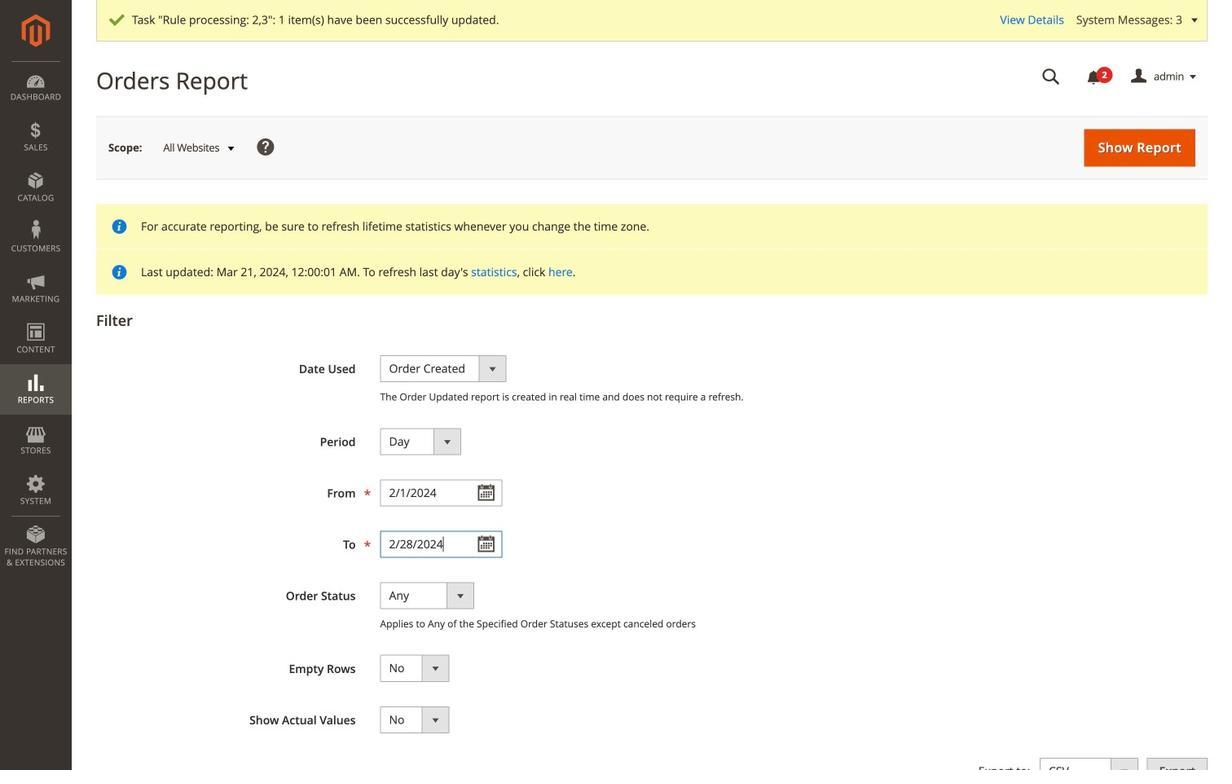 Task type: locate. For each thing, give the bounding box(es) containing it.
magento admin panel image
[[22, 14, 50, 47]]

None text field
[[1031, 63, 1072, 91]]

None text field
[[380, 480, 502, 506], [380, 531, 502, 558], [380, 480, 502, 506], [380, 531, 502, 558]]

menu bar
[[0, 61, 72, 576]]



